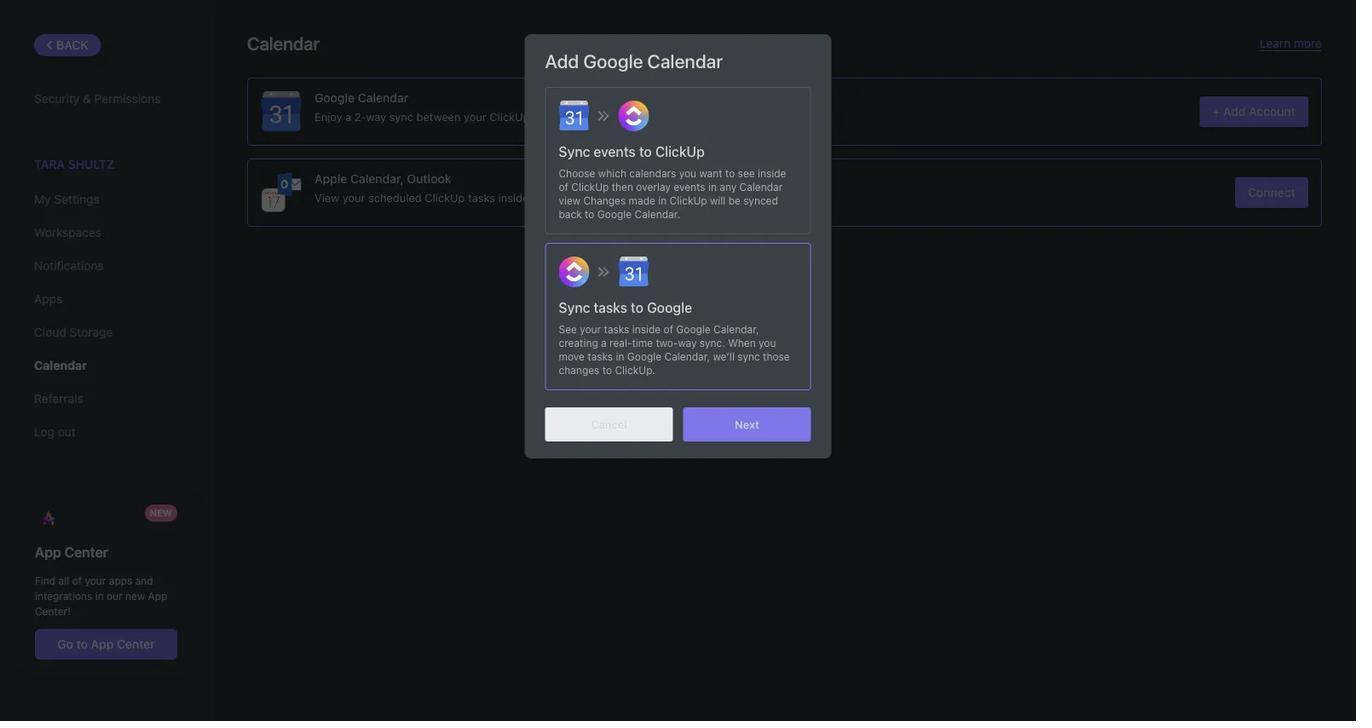 Task type: describe. For each thing, give the bounding box(es) containing it.
sync for sync events to clickup
[[559, 144, 590, 160]]

workspaces
[[34, 226, 102, 240]]

add google calendar
[[545, 49, 723, 72]]

center inside button
[[117, 638, 155, 652]]

enjoy
[[315, 110, 342, 123]]

integrations
[[35, 590, 92, 602]]

connect button
[[1236, 177, 1309, 208]]

calendar, inside apple calendar, outlook view your scheduled clickup tasks inside your calendar with one-way sync. learn more
[[350, 172, 404, 186]]

connect
[[1249, 185, 1296, 200]]

calendar
[[558, 191, 602, 204]]

security & permissions
[[34, 92, 161, 106]]

calendar. inside google calendar enjoy a 2-way sync between your clickup tasks and your google calendar.
[[651, 110, 700, 123]]

log out link
[[34, 418, 178, 447]]

1 vertical spatial calendar,
[[714, 323, 759, 335]]

my settings link
[[34, 185, 178, 214]]

to up any
[[726, 167, 735, 179]]

sync inside google calendar enjoy a 2-way sync between your clickup tasks and your google calendar.
[[390, 110, 414, 123]]

cloud storage link
[[34, 318, 178, 347]]

creating
[[559, 337, 598, 349]]

tasks inside google calendar enjoy a 2-way sync between your clickup tasks and your google calendar.
[[533, 110, 560, 123]]

calendar link
[[34, 351, 178, 380]]

see
[[559, 323, 577, 335]]

synced
[[744, 194, 778, 206]]

way inside sync tasks to google see your tasks inside of google calendar, creating a real-time two-way sync. when you move tasks in google calendar, we'll sync those changes to clickup.
[[678, 337, 697, 349]]

security
[[34, 92, 79, 106]]

security & permissions link
[[34, 84, 178, 113]]

learn more
[[1260, 36, 1323, 50]]

tara shultz
[[34, 157, 114, 171]]

your up which
[[586, 110, 608, 123]]

clickup.
[[615, 364, 656, 376]]

clickup up calendars
[[656, 144, 705, 160]]

way inside apple calendar, outlook view your scheduled clickup tasks inside your calendar with one-way sync. learn more
[[654, 191, 675, 204]]

google inside sync events to clickup choose which calendars you want to see inside of clickup then overlay events in any calendar view changes made in clickup will be synced back to google calendar.
[[598, 208, 632, 220]]

inside inside sync tasks to google see your tasks inside of google calendar, creating a real-time two-way sync. when you move tasks in google calendar, we'll sync those changes to clickup.
[[633, 323, 661, 335]]

my
[[34, 192, 51, 207]]

all
[[58, 575, 69, 587]]

view
[[315, 191, 340, 204]]

referrals link
[[34, 385, 178, 414]]

google calendar enjoy a 2-way sync between your clickup tasks and your google calendar.
[[315, 91, 703, 123]]

tara
[[34, 157, 65, 171]]

our
[[107, 590, 123, 602]]

calendar. inside sync events to clickup choose which calendars you want to see inside of clickup then overlay events in any calendar view changes made in clickup will be synced back to google calendar.
[[635, 208, 681, 220]]

out
[[58, 425, 76, 439]]

more inside apple calendar, outlook view your scheduled clickup tasks inside your calendar with one-way sync. learn more
[[740, 191, 766, 204]]

tasks inside apple calendar, outlook view your scheduled clickup tasks inside your calendar with one-way sync. learn more
[[468, 191, 495, 204]]

in down want
[[709, 181, 717, 193]]

1 horizontal spatial more
[[1294, 36, 1323, 50]]

view
[[559, 194, 581, 206]]

then
[[612, 181, 634, 193]]

sync tasks to google see your tasks inside of google calendar, creating a real-time two-way sync. when you move tasks in google calendar, we'll sync those changes to clickup.
[[559, 300, 790, 376]]

0 vertical spatial app
[[35, 545, 61, 561]]

overlay
[[636, 181, 671, 193]]

a inside google calendar enjoy a 2-way sync between your clickup tasks and your google calendar.
[[346, 110, 352, 123]]

one-
[[630, 191, 654, 204]]

between
[[417, 110, 461, 123]]

cancel
[[591, 418, 627, 431]]

2 vertical spatial calendar,
[[665, 350, 710, 362]]

center!
[[35, 606, 71, 618]]

see
[[738, 167, 755, 179]]

scheduled
[[368, 191, 422, 204]]

0 vertical spatial add
[[545, 49, 579, 72]]

your left view on the left
[[532, 191, 555, 204]]

workspaces link
[[34, 218, 178, 247]]

next button
[[683, 408, 811, 442]]

account
[[1249, 104, 1296, 119]]

app center
[[35, 545, 108, 561]]

will
[[710, 194, 726, 206]]

of inside sync events to clickup choose which calendars you want to see inside of clickup then overlay events in any calendar view changes made in clickup will be synced back to google calendar.
[[559, 181, 569, 193]]

storage
[[70, 325, 113, 340]]

to inside "go to app center" button
[[76, 638, 88, 652]]

new
[[150, 508, 172, 519]]

cancel button
[[545, 408, 673, 442]]

my settings
[[34, 192, 100, 207]]

changes
[[584, 194, 626, 206]]

and inside google calendar enjoy a 2-way sync between your clickup tasks and your google calendar.
[[563, 110, 582, 123]]

be
[[729, 194, 741, 206]]

your inside sync tasks to google see your tasks inside of google calendar, creating a real-time two-way sync. when you move tasks in google calendar, we'll sync those changes to clickup.
[[580, 323, 601, 335]]

when
[[728, 337, 756, 349]]

to down calendar
[[585, 208, 595, 220]]

clickup left will
[[670, 194, 707, 206]]

way inside google calendar enjoy a 2-way sync between your clickup tasks and your google calendar.
[[366, 110, 386, 123]]

settings
[[54, 192, 100, 207]]

log out
[[34, 425, 76, 439]]

app inside find all of your apps and integrations in our new app center!
[[148, 590, 167, 602]]

shultz
[[68, 157, 114, 171]]

0 horizontal spatial events
[[594, 144, 636, 160]]



Task type: vqa. For each thing, say whether or not it's contained in the screenshot.
the No data image
no



Task type: locate. For each thing, give the bounding box(es) containing it.
your right view
[[343, 191, 365, 204]]

back
[[56, 38, 88, 52], [559, 208, 582, 220]]

in left our
[[95, 590, 104, 602]]

those
[[763, 350, 790, 362]]

with
[[605, 191, 627, 204]]

apps link
[[34, 285, 178, 314]]

clickup image up see
[[559, 257, 590, 287]]

sync for sync tasks to google
[[559, 300, 590, 316]]

1 horizontal spatial a
[[601, 337, 607, 349]]

changes
[[559, 364, 600, 376]]

apple
[[315, 172, 347, 186]]

1 horizontal spatial add
[[1224, 104, 1246, 119]]

calendar inside google calendar enjoy a 2-way sync between your clickup tasks and your google calendar.
[[358, 91, 409, 105]]

0 horizontal spatial add
[[545, 49, 579, 72]]

you left want
[[679, 167, 697, 179]]

find all of your apps and integrations in our new app center!
[[35, 575, 167, 618]]

1 vertical spatial sync
[[559, 300, 590, 316]]

0 horizontal spatial you
[[679, 167, 697, 179]]

of
[[559, 181, 569, 193], [664, 323, 674, 335], [72, 575, 82, 587]]

1 vertical spatial more
[[740, 191, 766, 204]]

0 horizontal spatial more
[[740, 191, 766, 204]]

0 vertical spatial you
[[679, 167, 697, 179]]

back link
[[34, 34, 101, 56]]

calendar, up when
[[714, 323, 759, 335]]

0 vertical spatial events
[[594, 144, 636, 160]]

0 horizontal spatial learn
[[708, 191, 737, 204]]

+ add account
[[1213, 104, 1296, 119]]

inside inside apple calendar, outlook view your scheduled clickup tasks inside your calendar with one-way sync. learn more
[[498, 191, 529, 204]]

clickup image
[[619, 101, 649, 131], [559, 257, 590, 287]]

your inside find all of your apps and integrations in our new app center!
[[85, 575, 106, 587]]

more
[[1294, 36, 1323, 50], [740, 191, 766, 204]]

your left apps
[[85, 575, 106, 587]]

of inside sync tasks to google see your tasks inside of google calendar, creating a real-time two-way sync. when you move tasks in google calendar, we'll sync those changes to clickup.
[[664, 323, 674, 335]]

back up &
[[56, 38, 88, 52]]

0 horizontal spatial center
[[65, 545, 108, 561]]

a left 2-
[[346, 110, 352, 123]]

to right go
[[76, 638, 88, 652]]

1 vertical spatial add
[[1224, 104, 1246, 119]]

learn more link up account
[[1260, 36, 1323, 51]]

inside left view on the left
[[498, 191, 529, 204]]

1 vertical spatial back
[[559, 208, 582, 220]]

sync events to clickup choose which calendars you want to see inside of clickup then overlay events in any calendar view changes made in clickup will be synced back to google calendar.
[[559, 144, 787, 220]]

apple calendar, outlook view your scheduled clickup tasks inside your calendar with one-way sync. learn more
[[315, 172, 766, 204]]

1 vertical spatial clickup image
[[559, 257, 590, 287]]

you inside sync events to clickup choose which calendars you want to see inside of clickup then overlay events in any calendar view changes made in clickup will be synced back to google calendar.
[[679, 167, 697, 179]]

0 horizontal spatial inside
[[498, 191, 529, 204]]

calendars
[[630, 167, 676, 179]]

center up the all
[[65, 545, 108, 561]]

learn more link
[[1260, 36, 1323, 51], [708, 191, 766, 204]]

back down view on the left
[[559, 208, 582, 220]]

0 vertical spatial sync
[[390, 110, 414, 123]]

1 horizontal spatial and
[[563, 110, 582, 123]]

to up the time
[[631, 300, 644, 316]]

to up calendars
[[639, 144, 652, 160]]

and up choose at top
[[563, 110, 582, 123]]

find
[[35, 575, 56, 587]]

sync. inside sync tasks to google see your tasks inside of google calendar, creating a real-time two-way sync. when you move tasks in google calendar, we'll sync those changes to clickup.
[[700, 337, 725, 349]]

which
[[598, 167, 627, 179]]

two-
[[656, 337, 678, 349]]

2 horizontal spatial calendar,
[[714, 323, 759, 335]]

0 vertical spatial way
[[366, 110, 386, 123]]

0 horizontal spatial clickup image
[[559, 257, 590, 287]]

0 vertical spatial calendar.
[[651, 110, 700, 123]]

calendar.
[[651, 110, 700, 123], [635, 208, 681, 220]]

0 horizontal spatial sync
[[390, 110, 414, 123]]

0 horizontal spatial calendar,
[[350, 172, 404, 186]]

+
[[1213, 104, 1221, 119]]

1 vertical spatial and
[[135, 575, 153, 587]]

clickup
[[490, 110, 530, 123], [656, 144, 705, 160], [572, 181, 609, 193], [425, 191, 465, 204], [670, 194, 707, 206]]

2 sync from the top
[[559, 300, 590, 316]]

0 horizontal spatial back
[[56, 38, 88, 52]]

2-
[[355, 110, 366, 123]]

clickup down the outlook
[[425, 191, 465, 204]]

to
[[639, 144, 652, 160], [726, 167, 735, 179], [585, 208, 595, 220], [631, 300, 644, 316], [603, 364, 612, 376], [76, 638, 88, 652]]

1 horizontal spatial way
[[654, 191, 675, 204]]

1 horizontal spatial of
[[559, 181, 569, 193]]

cloud
[[34, 325, 66, 340]]

1 horizontal spatial clickup image
[[619, 101, 649, 131]]

0 horizontal spatial way
[[366, 110, 386, 123]]

1 horizontal spatial learn
[[1260, 36, 1291, 50]]

1 horizontal spatial events
[[674, 181, 706, 193]]

1 vertical spatial you
[[759, 337, 776, 349]]

2 vertical spatial inside
[[633, 323, 661, 335]]

back inside sync events to clickup choose which calendars you want to see inside of clickup then overlay events in any calendar view changes made in clickup will be synced back to google calendar.
[[559, 208, 582, 220]]

2 vertical spatial of
[[72, 575, 82, 587]]

more up account
[[1294, 36, 1323, 50]]

1 vertical spatial learn
[[708, 191, 737, 204]]

learn up account
[[1260, 36, 1291, 50]]

2 horizontal spatial way
[[678, 337, 697, 349]]

app
[[35, 545, 61, 561], [148, 590, 167, 602], [91, 638, 114, 652]]

sync. up the we'll
[[700, 337, 725, 349]]

0 vertical spatial of
[[559, 181, 569, 193]]

events down want
[[674, 181, 706, 193]]

1 vertical spatial sync.
[[700, 337, 725, 349]]

&
[[83, 92, 91, 106]]

cloud storage
[[34, 325, 113, 340]]

learn down want
[[708, 191, 737, 204]]

2 horizontal spatial app
[[148, 590, 167, 602]]

app inside button
[[91, 638, 114, 652]]

we'll
[[713, 350, 735, 362]]

and up new
[[135, 575, 153, 587]]

more down "see"
[[740, 191, 766, 204]]

1 horizontal spatial app
[[91, 638, 114, 652]]

1 vertical spatial a
[[601, 337, 607, 349]]

calendar. up calendars
[[651, 110, 700, 123]]

inside up the time
[[633, 323, 661, 335]]

google
[[584, 49, 643, 72], [315, 91, 355, 105], [611, 110, 648, 123], [598, 208, 632, 220], [647, 300, 692, 316], [677, 323, 711, 335], [627, 350, 662, 362]]

sync left between on the left of the page
[[390, 110, 414, 123]]

learn more link down "see"
[[708, 191, 766, 204]]

1 vertical spatial inside
[[498, 191, 529, 204]]

your right between on the left of the page
[[464, 110, 487, 123]]

sync. left will
[[678, 191, 705, 204]]

center
[[65, 545, 108, 561], [117, 638, 155, 652]]

1 horizontal spatial you
[[759, 337, 776, 349]]

0 horizontal spatial app
[[35, 545, 61, 561]]

app up find
[[35, 545, 61, 561]]

0 horizontal spatial and
[[135, 575, 153, 587]]

in down overlay
[[659, 194, 667, 206]]

inside right "see"
[[758, 167, 787, 179]]

sync inside sync tasks to google see your tasks inside of google calendar, creating a real-time two-way sync. when you move tasks in google calendar, we'll sync those changes to clickup.
[[738, 350, 760, 362]]

add up google calendar enjoy a 2-way sync between your clickup tasks and your google calendar.
[[545, 49, 579, 72]]

any
[[720, 181, 737, 193]]

choose
[[559, 167, 596, 179]]

sync up choose at top
[[559, 144, 590, 160]]

sync
[[559, 144, 590, 160], [559, 300, 590, 316]]

a
[[346, 110, 352, 123], [601, 337, 607, 349]]

calendar. down made
[[635, 208, 681, 220]]

center down new
[[117, 638, 155, 652]]

apps
[[109, 575, 132, 587]]

1 horizontal spatial calendar,
[[665, 350, 710, 362]]

sync. inside apple calendar, outlook view your scheduled clickup tasks inside your calendar with one-way sync. learn more
[[678, 191, 705, 204]]

tasks
[[533, 110, 560, 123], [468, 191, 495, 204], [594, 300, 628, 316], [604, 323, 630, 335], [588, 350, 613, 362]]

you
[[679, 167, 697, 179], [759, 337, 776, 349]]

0 vertical spatial sync.
[[678, 191, 705, 204]]

0 horizontal spatial learn more link
[[708, 191, 766, 204]]

go to app center button
[[35, 629, 177, 660]]

learn
[[1260, 36, 1291, 50], [708, 191, 737, 204]]

of inside find all of your apps and integrations in our new app center!
[[72, 575, 82, 587]]

clickup right between on the left of the page
[[490, 110, 530, 123]]

you up those
[[759, 337, 776, 349]]

learn inside apple calendar, outlook view your scheduled clickup tasks inside your calendar with one-way sync. learn more
[[708, 191, 737, 204]]

clickup image down add google calendar
[[619, 101, 649, 131]]

to left clickup.
[[603, 364, 612, 376]]

1 vertical spatial calendar.
[[635, 208, 681, 220]]

2 vertical spatial way
[[678, 337, 697, 349]]

way right "enjoy"
[[366, 110, 386, 123]]

1 vertical spatial of
[[664, 323, 674, 335]]

2 horizontal spatial of
[[664, 323, 674, 335]]

in down real-
[[616, 350, 625, 362]]

way
[[366, 110, 386, 123], [654, 191, 675, 204], [678, 337, 697, 349]]

clickup down choose at top
[[572, 181, 609, 193]]

way down calendars
[[654, 191, 675, 204]]

new
[[125, 590, 145, 602]]

calendar
[[247, 32, 320, 54], [648, 49, 723, 72], [358, 91, 409, 105], [740, 181, 783, 193], [34, 359, 87, 373]]

0 vertical spatial clickup image
[[619, 101, 649, 131]]

move
[[559, 350, 585, 362]]

in inside find all of your apps and integrations in our new app center!
[[95, 590, 104, 602]]

notifications link
[[34, 252, 178, 281]]

clickup inside apple calendar, outlook view your scheduled clickup tasks inside your calendar with one-way sync. learn more
[[425, 191, 465, 204]]

next
[[735, 418, 760, 431]]

2 vertical spatial app
[[91, 638, 114, 652]]

0 horizontal spatial of
[[72, 575, 82, 587]]

events up which
[[594, 144, 636, 160]]

1 sync from the top
[[559, 144, 590, 160]]

calendar,
[[350, 172, 404, 186], [714, 323, 759, 335], [665, 350, 710, 362]]

events
[[594, 144, 636, 160], [674, 181, 706, 193]]

1 vertical spatial center
[[117, 638, 155, 652]]

sync
[[390, 110, 414, 123], [738, 350, 760, 362]]

app right new
[[148, 590, 167, 602]]

a inside sync tasks to google see your tasks inside of google calendar, creating a real-time two-way sync. when you move tasks in google calendar, we'll sync those changes to clickup.
[[601, 337, 607, 349]]

sync up see
[[559, 300, 590, 316]]

sync down when
[[738, 350, 760, 362]]

outlook
[[407, 172, 452, 186]]

1 horizontal spatial center
[[117, 638, 155, 652]]

add
[[545, 49, 579, 72], [1224, 104, 1246, 119]]

your up creating
[[580, 323, 601, 335]]

0 horizontal spatial a
[[346, 110, 352, 123]]

0 vertical spatial calendar,
[[350, 172, 404, 186]]

1 horizontal spatial learn more link
[[1260, 36, 1323, 51]]

go
[[57, 638, 73, 652]]

0 vertical spatial a
[[346, 110, 352, 123]]

made
[[629, 194, 656, 206]]

1 horizontal spatial inside
[[633, 323, 661, 335]]

1 vertical spatial sync
[[738, 350, 760, 362]]

0 vertical spatial learn
[[1260, 36, 1291, 50]]

0 vertical spatial more
[[1294, 36, 1323, 50]]

calendar inside sync events to clickup choose which calendars you want to see inside of clickup then overlay events in any calendar view changes made in clickup will be synced back to google calendar.
[[740, 181, 783, 193]]

0 vertical spatial learn more link
[[1260, 36, 1323, 51]]

clickup inside google calendar enjoy a 2-way sync between your clickup tasks and your google calendar.
[[490, 110, 530, 123]]

in
[[709, 181, 717, 193], [659, 194, 667, 206], [616, 350, 625, 362], [95, 590, 104, 602]]

want
[[700, 167, 723, 179]]

your
[[464, 110, 487, 123], [586, 110, 608, 123], [343, 191, 365, 204], [532, 191, 555, 204], [580, 323, 601, 335], [85, 575, 106, 587]]

permissions
[[94, 92, 161, 106]]

0 vertical spatial sync
[[559, 144, 590, 160]]

0 vertical spatial and
[[563, 110, 582, 123]]

notifications
[[34, 259, 104, 273]]

of up view on the left
[[559, 181, 569, 193]]

app right go
[[91, 638, 114, 652]]

sync inside sync events to clickup choose which calendars you want to see inside of clickup then overlay events in any calendar view changes made in clickup will be synced back to google calendar.
[[559, 144, 590, 160]]

time
[[632, 337, 653, 349]]

go to app center
[[57, 638, 155, 652]]

and inside find all of your apps and integrations in our new app center!
[[135, 575, 153, 587]]

a left real-
[[601, 337, 607, 349]]

referrals
[[34, 392, 83, 406]]

0 vertical spatial inside
[[758, 167, 787, 179]]

sync inside sync tasks to google see your tasks inside of google calendar, creating a real-time two-way sync. when you move tasks in google calendar, we'll sync those changes to clickup.
[[559, 300, 590, 316]]

way right the time
[[678, 337, 697, 349]]

2 horizontal spatial inside
[[758, 167, 787, 179]]

1 vertical spatial way
[[654, 191, 675, 204]]

in inside sync tasks to google see your tasks inside of google calendar, creating a real-time two-way sync. when you move tasks in google calendar, we'll sync those changes to clickup.
[[616, 350, 625, 362]]

1 vertical spatial learn more link
[[708, 191, 766, 204]]

1 vertical spatial events
[[674, 181, 706, 193]]

1 horizontal spatial back
[[559, 208, 582, 220]]

real-
[[610, 337, 632, 349]]

of right the all
[[72, 575, 82, 587]]

1 vertical spatial app
[[148, 590, 167, 602]]

calendar, up scheduled
[[350, 172, 404, 186]]

of up two-
[[664, 323, 674, 335]]

log
[[34, 425, 55, 439]]

apps
[[34, 292, 62, 306]]

inside inside sync events to clickup choose which calendars you want to see inside of clickup then overlay events in any calendar view changes made in clickup will be synced back to google calendar.
[[758, 167, 787, 179]]

0 vertical spatial back
[[56, 38, 88, 52]]

you inside sync tasks to google see your tasks inside of google calendar, creating a real-time two-way sync. when you move tasks in google calendar, we'll sync those changes to clickup.
[[759, 337, 776, 349]]

add right +
[[1224, 104, 1246, 119]]

0 vertical spatial center
[[65, 545, 108, 561]]

1 horizontal spatial sync
[[738, 350, 760, 362]]

calendar, down two-
[[665, 350, 710, 362]]



